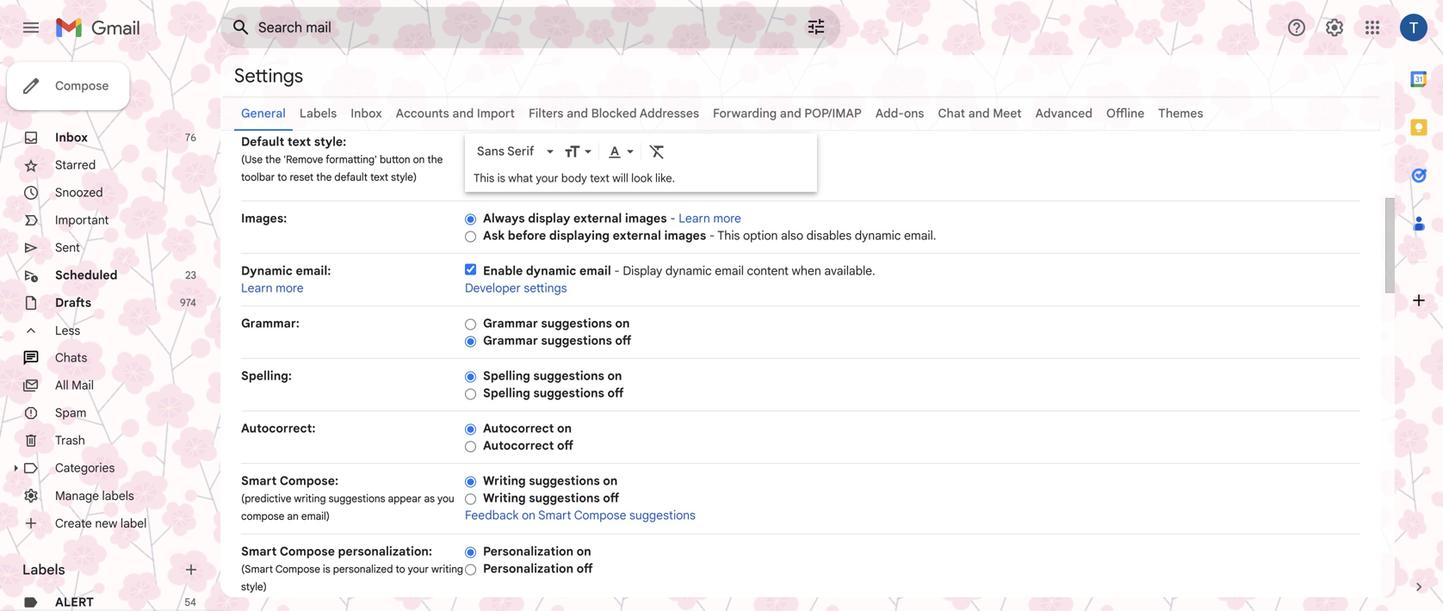 Task type: vqa. For each thing, say whether or not it's contained in the screenshot.
Spam link
yes



Task type: describe. For each thing, give the bounding box(es) containing it.
0 horizontal spatial inbox link
[[55, 130, 88, 145]]

you
[[437, 493, 454, 505]]

themes link
[[1158, 106, 1203, 121]]

meet
[[993, 106, 1022, 121]]

starred link
[[55, 158, 96, 173]]

autocorrect off
[[483, 438, 573, 453]]

alert
[[55, 595, 94, 610]]

drafts
[[55, 295, 91, 310]]

Personalization on radio
[[465, 546, 476, 559]]

email.
[[904, 228, 936, 243]]

default
[[334, 171, 368, 184]]

Autocorrect on radio
[[465, 423, 476, 436]]

and for filters
[[567, 106, 588, 121]]

personalization on
[[483, 544, 591, 559]]

Grammar suggestions off radio
[[465, 335, 476, 348]]

- inside enable dynamic email - display dynamic email content when available. developer settings
[[614, 264, 620, 279]]

chats link
[[55, 350, 87, 366]]

snoozed
[[55, 185, 103, 200]]

body
[[561, 171, 587, 185]]

to inside smart compose personalization: (smart compose is personalized to your writing style)
[[396, 563, 405, 576]]

(predictive
[[241, 493, 291, 505]]

what
[[508, 171, 533, 185]]

learn inside dynamic email: learn more
[[241, 281, 273, 296]]

on inside the default text style: (use the 'remove formatting' button on the toolbar to reset the default text style)
[[413, 153, 425, 166]]

disables
[[807, 228, 852, 243]]

Personalization off radio
[[465, 563, 476, 576]]

this is what your body text will look like.
[[474, 171, 675, 185]]

toolbar
[[241, 171, 275, 184]]

import
[[477, 106, 515, 121]]

developer
[[465, 281, 521, 296]]

option
[[743, 228, 778, 243]]

always display external images - learn more
[[483, 211, 741, 226]]

suggestions for spelling suggestions off
[[533, 386, 604, 401]]

(smart
[[241, 563, 273, 576]]

compose down writing suggestions off on the left of the page
[[574, 508, 626, 523]]

default text style: (use the 'remove formatting' button on the toolbar to reset the default text style)
[[241, 134, 443, 184]]

always
[[483, 211, 525, 226]]

email)
[[301, 510, 330, 523]]

1 horizontal spatial learn
[[679, 211, 710, 226]]

more inside dynamic email: learn more
[[276, 281, 304, 296]]

button
[[380, 153, 410, 166]]

Always display external images radio
[[465, 213, 476, 226]]

new
[[95, 516, 117, 531]]

display
[[623, 264, 662, 279]]

suggestions for grammar suggestions on
[[541, 316, 612, 331]]

dynamic email: learn more
[[241, 264, 331, 296]]

display
[[528, 211, 570, 226]]

0 horizontal spatial dynamic
[[526, 264, 576, 279]]

filters and blocked addresses
[[529, 106, 699, 121]]

advanced
[[1036, 106, 1093, 121]]

spelling suggestions off
[[483, 386, 624, 401]]

sent
[[55, 240, 80, 255]]

personalization:
[[338, 544, 432, 559]]

compose:
[[280, 474, 338, 489]]

spelling suggestions on
[[483, 369, 622, 384]]

'remove
[[284, 153, 323, 166]]

suggestions inside the smart compose: (predictive writing suggestions appear as you compose an email)
[[329, 493, 385, 505]]

1 horizontal spatial dynamic
[[666, 264, 712, 279]]

settings
[[234, 64, 303, 88]]

writing for writing suggestions on
[[483, 474, 526, 489]]

23
[[185, 269, 196, 282]]

appear
[[388, 493, 421, 505]]

settings image
[[1324, 17, 1345, 38]]

labels heading
[[22, 561, 183, 579]]

1 vertical spatial images
[[664, 228, 706, 243]]

developer settings link
[[465, 281, 567, 296]]

suggestions for writing suggestions on
[[529, 474, 600, 489]]

mail
[[72, 378, 94, 393]]

categories
[[55, 461, 115, 476]]

also
[[781, 228, 803, 243]]

1 horizontal spatial is
[[497, 171, 505, 185]]

feedback on smart compose suggestions link
[[465, 508, 696, 523]]

Grammar suggestions on radio
[[465, 318, 476, 331]]

when
[[792, 264, 821, 279]]

scheduled
[[55, 268, 118, 283]]

trash link
[[55, 433, 85, 448]]

54
[[185, 596, 196, 609]]

advanced search options image
[[799, 9, 834, 44]]

manage
[[55, 488, 99, 504]]

enable dynamic email - display dynamic email content when available. developer settings
[[465, 264, 875, 296]]

your inside smart compose personalization: (smart compose is personalized to your writing style)
[[408, 563, 429, 576]]

all mail
[[55, 378, 94, 393]]

Search mail text field
[[258, 19, 758, 36]]

addresses
[[640, 106, 699, 121]]

dynamic
[[241, 264, 293, 279]]

2 horizontal spatial dynamic
[[855, 228, 901, 243]]

remove formatting ‪(⌘\)‬ image
[[648, 143, 666, 160]]

off down personalization on at the left of the page
[[577, 561, 593, 577]]

writing for writing suggestions off
[[483, 491, 526, 506]]

compose button
[[7, 62, 130, 110]]

add-
[[876, 106, 904, 121]]

less button
[[0, 317, 207, 344]]

filters and blocked addresses link
[[529, 106, 699, 121]]

autocorrect on
[[483, 421, 572, 436]]

0 horizontal spatial text
[[288, 134, 311, 149]]

chat and meet link
[[938, 106, 1022, 121]]

labels for labels link
[[300, 106, 337, 121]]

ons
[[904, 106, 924, 121]]

reset
[[290, 171, 314, 184]]

inbox for inbox link to the top
[[351, 106, 382, 121]]

sans
[[477, 144, 505, 159]]

compose
[[241, 510, 284, 523]]

off for spelling suggestions on
[[607, 386, 624, 401]]

smart compose personalization: (smart compose is personalized to your writing style)
[[241, 544, 463, 594]]

displaying
[[549, 228, 610, 243]]

grammar for grammar suggestions on
[[483, 316, 538, 331]]

on down feedback on smart compose suggestions
[[577, 544, 591, 559]]

1 horizontal spatial the
[[316, 171, 332, 184]]

categories link
[[55, 461, 115, 476]]

all
[[55, 378, 69, 393]]

974
[[180, 297, 196, 310]]

on up spelling suggestions off
[[607, 369, 622, 384]]

default
[[241, 134, 284, 149]]

personalization for personalization on
[[483, 544, 574, 559]]

autocorrect:
[[241, 421, 316, 436]]

will
[[612, 171, 628, 185]]

1 horizontal spatial learn more link
[[679, 211, 741, 226]]



Task type: locate. For each thing, give the bounding box(es) containing it.
1 vertical spatial your
[[408, 563, 429, 576]]

your down "personalization:"
[[408, 563, 429, 576]]

trash
[[55, 433, 85, 448]]

text
[[288, 134, 311, 149], [370, 171, 388, 184], [590, 171, 610, 185]]

learn down dynamic
[[241, 281, 273, 296]]

formatting options toolbar
[[470, 135, 812, 167]]

Writing suggestions on radio
[[465, 476, 476, 489]]

starred
[[55, 158, 96, 173]]

create new label
[[55, 516, 147, 531]]

0 horizontal spatial writing
[[294, 493, 326, 505]]

2 personalization from the top
[[483, 561, 574, 577]]

style) down button
[[391, 171, 417, 184]]

this down sans
[[474, 171, 494, 185]]

grammar for grammar suggestions off
[[483, 333, 538, 348]]

smart compose: (predictive writing suggestions appear as you compose an email)
[[241, 474, 454, 523]]

compose down email)
[[280, 544, 335, 559]]

1 horizontal spatial to
[[396, 563, 405, 576]]

smart for smart compose:
[[241, 474, 277, 489]]

style) down (smart
[[241, 581, 267, 594]]

settings
[[524, 281, 567, 296]]

0 vertical spatial style)
[[391, 171, 417, 184]]

labels
[[300, 106, 337, 121], [22, 561, 65, 579]]

images:
[[241, 211, 287, 226]]

blocked
[[591, 106, 637, 121]]

2 vertical spatial -
[[614, 264, 620, 279]]

0 vertical spatial inbox
[[351, 106, 382, 121]]

inbox inside labels navigation
[[55, 130, 88, 145]]

- left option
[[709, 228, 715, 243]]

scheduled link
[[55, 268, 118, 283]]

to inside the default text style: (use the 'remove formatting' button on the toolbar to reset the default text style)
[[278, 171, 287, 184]]

filters
[[529, 106, 564, 121]]

labels
[[102, 488, 134, 504]]

label
[[120, 516, 147, 531]]

more up ask before displaying external images - this option also disables dynamic email.
[[713, 211, 741, 226]]

text down button
[[370, 171, 388, 184]]

1 horizontal spatial inbox
[[351, 106, 382, 121]]

0 vertical spatial inbox link
[[351, 106, 382, 121]]

1 vertical spatial labels
[[22, 561, 65, 579]]

1 vertical spatial personalization
[[483, 561, 574, 577]]

autocorrect
[[483, 421, 554, 436], [483, 438, 554, 453]]

smart up (predictive
[[241, 474, 277, 489]]

before
[[508, 228, 546, 243]]

1 horizontal spatial this
[[718, 228, 740, 243]]

1 vertical spatial autocorrect
[[483, 438, 554, 453]]

0 horizontal spatial learn
[[241, 281, 273, 296]]

and for forwarding
[[780, 106, 801, 121]]

0 vertical spatial your
[[536, 171, 559, 185]]

1 vertical spatial style)
[[241, 581, 267, 594]]

style) inside the default text style: (use the 'remove formatting' button on the toolbar to reset the default text style)
[[391, 171, 417, 184]]

the down 'default'
[[265, 153, 281, 166]]

spam link
[[55, 406, 86, 421]]

ask before displaying external images - this option also disables dynamic email.
[[483, 228, 936, 243]]

as
[[424, 493, 435, 505]]

to down "personalization:"
[[396, 563, 405, 576]]

and right the chat
[[968, 106, 990, 121]]

dynamic
[[855, 228, 901, 243], [526, 264, 576, 279], [666, 264, 712, 279]]

1 vertical spatial is
[[323, 563, 330, 576]]

learn more link
[[679, 211, 741, 226], [241, 281, 304, 296]]

0 horizontal spatial style)
[[241, 581, 267, 594]]

1 vertical spatial smart
[[538, 508, 571, 523]]

1 spelling from the top
[[483, 369, 530, 384]]

personalization for personalization off
[[483, 561, 574, 577]]

Ask before displaying external images radio
[[465, 230, 476, 243]]

0 horizontal spatial inbox
[[55, 130, 88, 145]]

writing up feedback
[[483, 491, 526, 506]]

autocorrect for autocorrect off
[[483, 438, 554, 453]]

0 vertical spatial this
[[474, 171, 494, 185]]

grammar suggestions on
[[483, 316, 630, 331]]

grammar:
[[241, 316, 300, 331]]

the right reset
[[316, 171, 332, 184]]

1 vertical spatial learn
[[241, 281, 273, 296]]

suggestions for writing suggestions off
[[529, 491, 600, 506]]

compose down the gmail 'image'
[[55, 78, 109, 93]]

2 grammar from the top
[[483, 333, 538, 348]]

0 vertical spatial writing
[[483, 474, 526, 489]]

2 horizontal spatial text
[[590, 171, 610, 185]]

snoozed link
[[55, 185, 103, 200]]

0 horizontal spatial your
[[408, 563, 429, 576]]

off for writing suggestions on
[[603, 491, 619, 506]]

suggestions
[[541, 316, 612, 331], [541, 333, 612, 348], [533, 369, 604, 384], [533, 386, 604, 401], [529, 474, 600, 489], [529, 491, 600, 506], [329, 493, 385, 505], [630, 508, 696, 523]]

images
[[625, 211, 667, 226], [664, 228, 706, 243]]

0 horizontal spatial labels
[[22, 561, 65, 579]]

an
[[287, 510, 299, 523]]

general link
[[241, 106, 286, 121]]

advanced link
[[1036, 106, 1093, 121]]

1 vertical spatial more
[[276, 281, 304, 296]]

spelling:
[[241, 369, 292, 384]]

autocorrect up autocorrect off
[[483, 421, 554, 436]]

is left what
[[497, 171, 505, 185]]

this left option
[[718, 228, 740, 243]]

compose
[[55, 78, 109, 93], [574, 508, 626, 523], [280, 544, 335, 559], [275, 563, 320, 576]]

1 vertical spatial this
[[718, 228, 740, 243]]

feedback on smart compose suggestions
[[465, 508, 696, 523]]

images down look in the left of the page
[[625, 211, 667, 226]]

2 writing from the top
[[483, 491, 526, 506]]

is left personalized
[[323, 563, 330, 576]]

personalization down personalization on at the left of the page
[[483, 561, 574, 577]]

labels for labels heading
[[22, 561, 65, 579]]

on
[[413, 153, 425, 166], [615, 316, 630, 331], [607, 369, 622, 384], [557, 421, 572, 436], [603, 474, 618, 489], [522, 508, 536, 523], [577, 544, 591, 559]]

1 horizontal spatial style)
[[391, 171, 417, 184]]

off down spelling suggestions on
[[607, 386, 624, 401]]

and for chat
[[968, 106, 990, 121]]

add-ons link
[[876, 106, 924, 121]]

1 vertical spatial writing
[[431, 563, 463, 576]]

external up displaying
[[573, 211, 622, 226]]

off for grammar suggestions on
[[615, 333, 632, 348]]

1 horizontal spatial -
[[670, 211, 676, 226]]

Spelling suggestions off radio
[[465, 388, 476, 401]]

smart inside the smart compose: (predictive writing suggestions appear as you compose an email)
[[241, 474, 277, 489]]

serif
[[507, 144, 534, 159]]

1 horizontal spatial more
[[713, 211, 741, 226]]

smart for smart compose personalization:
[[241, 544, 277, 559]]

important
[[55, 213, 109, 228]]

0 vertical spatial autocorrect
[[483, 421, 554, 436]]

dynamic up settings
[[526, 264, 576, 279]]

more down dynamic
[[276, 281, 304, 296]]

compose right (smart
[[275, 563, 320, 576]]

- left display
[[614, 264, 620, 279]]

0 vertical spatial -
[[670, 211, 676, 226]]

smart down writing suggestions off on the left of the page
[[538, 508, 571, 523]]

1 grammar from the top
[[483, 316, 538, 331]]

1 vertical spatial inbox
[[55, 130, 88, 145]]

chats
[[55, 350, 87, 366]]

is
[[497, 171, 505, 185], [323, 563, 330, 576]]

on down spelling suggestions off
[[557, 421, 572, 436]]

sans serif option
[[474, 143, 543, 160]]

grammar right the grammar suggestions off option
[[483, 333, 538, 348]]

on down writing suggestions off on the left of the page
[[522, 508, 536, 523]]

manage labels link
[[55, 488, 134, 504]]

and left pop/imap
[[780, 106, 801, 121]]

0 vertical spatial learn
[[679, 211, 710, 226]]

learn more link down dynamic
[[241, 281, 304, 296]]

autocorrect for autocorrect on
[[483, 421, 554, 436]]

offline link
[[1106, 106, 1145, 121]]

compose inside button
[[55, 78, 109, 93]]

labels link
[[300, 106, 337, 121]]

writing
[[483, 474, 526, 489], [483, 491, 526, 506]]

Writing suggestions off radio
[[465, 493, 476, 506]]

accounts
[[396, 106, 449, 121]]

0 horizontal spatial more
[[276, 281, 304, 296]]

1 and from the left
[[452, 106, 474, 121]]

0 horizontal spatial learn more link
[[241, 281, 304, 296]]

Autocorrect off radio
[[465, 440, 476, 453]]

search mail image
[[226, 12, 257, 43]]

the right button
[[427, 153, 443, 166]]

0 vertical spatial labels
[[300, 106, 337, 121]]

2 autocorrect from the top
[[483, 438, 554, 453]]

writing inside smart compose personalization: (smart compose is personalized to your writing style)
[[431, 563, 463, 576]]

smart up (smart
[[241, 544, 277, 559]]

0 vertical spatial smart
[[241, 474, 277, 489]]

create
[[55, 516, 92, 531]]

labels navigation
[[0, 55, 220, 611]]

available.
[[824, 264, 875, 279]]

1 vertical spatial external
[[613, 228, 661, 243]]

labels inside navigation
[[22, 561, 65, 579]]

labels up style:
[[300, 106, 337, 121]]

writing inside the smart compose: (predictive writing suggestions appear as you compose an email)
[[294, 493, 326, 505]]

personalized
[[333, 563, 393, 576]]

1 horizontal spatial your
[[536, 171, 559, 185]]

learn
[[679, 211, 710, 226], [241, 281, 273, 296]]

1 horizontal spatial inbox link
[[351, 106, 382, 121]]

1 personalization from the top
[[483, 544, 574, 559]]

spelling for spelling suggestions off
[[483, 386, 530, 401]]

None checkbox
[[465, 264, 476, 275]]

1 writing from the top
[[483, 474, 526, 489]]

look
[[631, 171, 652, 185]]

text left will
[[590, 171, 610, 185]]

2 horizontal spatial the
[[427, 153, 443, 166]]

0 vertical spatial learn more link
[[679, 211, 741, 226]]

0 vertical spatial writing
[[294, 493, 326, 505]]

off up feedback on smart compose suggestions
[[603, 491, 619, 506]]

forwarding
[[713, 106, 777, 121]]

0 vertical spatial personalization
[[483, 544, 574, 559]]

grammar suggestions off
[[483, 333, 632, 348]]

all mail link
[[55, 378, 94, 393]]

on up feedback on smart compose suggestions
[[603, 474, 618, 489]]

1 vertical spatial -
[[709, 228, 715, 243]]

off up the writing suggestions on
[[557, 438, 573, 453]]

dynamic left email. at the right top
[[855, 228, 901, 243]]

text up 'remove
[[288, 134, 311, 149]]

learn more link up ask before displaying external images - this option also disables dynamic email.
[[679, 211, 741, 226]]

chat
[[938, 106, 965, 121]]

3 and from the left
[[780, 106, 801, 121]]

support image
[[1287, 17, 1307, 38]]

personalization up personalization off
[[483, 544, 574, 559]]

0 horizontal spatial the
[[265, 153, 281, 166]]

ask
[[483, 228, 505, 243]]

1 vertical spatial writing
[[483, 491, 526, 506]]

spelling for spelling suggestions on
[[483, 369, 530, 384]]

style) inside smart compose personalization: (smart compose is personalized to your writing style)
[[241, 581, 267, 594]]

0 vertical spatial more
[[713, 211, 741, 226]]

images up enable dynamic email - display dynamic email content when available. developer settings
[[664, 228, 706, 243]]

on right button
[[413, 153, 425, 166]]

2 horizontal spatial -
[[709, 228, 715, 243]]

2 spelling from the top
[[483, 386, 530, 401]]

1 vertical spatial inbox link
[[55, 130, 88, 145]]

email:
[[296, 264, 331, 279]]

0 horizontal spatial -
[[614, 264, 620, 279]]

1 horizontal spatial email
[[715, 264, 744, 279]]

and for accounts
[[452, 106, 474, 121]]

0 vertical spatial spelling
[[483, 369, 530, 384]]

formatting'
[[326, 153, 377, 166]]

smart
[[241, 474, 277, 489], [538, 508, 571, 523], [241, 544, 277, 559]]

alert link
[[55, 595, 94, 610]]

1 email from the left
[[579, 264, 611, 279]]

spelling
[[483, 369, 530, 384], [483, 386, 530, 401]]

spelling right spelling suggestions on radio
[[483, 369, 530, 384]]

create new label link
[[55, 516, 147, 531]]

writing suggestions off
[[483, 491, 619, 506]]

pop/imap
[[805, 106, 862, 121]]

0 vertical spatial images
[[625, 211, 667, 226]]

external down always display external images - learn more
[[613, 228, 661, 243]]

and left import
[[452, 106, 474, 121]]

sans serif
[[477, 144, 534, 159]]

writing left personalization off option
[[431, 563, 463, 576]]

email left content
[[715, 264, 744, 279]]

is inside smart compose personalization: (smart compose is personalized to your writing style)
[[323, 563, 330, 576]]

1 autocorrect from the top
[[483, 421, 554, 436]]

suggestions for grammar suggestions off
[[541, 333, 612, 348]]

spam
[[55, 406, 86, 421]]

0 vertical spatial is
[[497, 171, 505, 185]]

writing down compose:
[[294, 493, 326, 505]]

1 vertical spatial to
[[396, 563, 405, 576]]

learn up ask before displaying external images - this option also disables dynamic email.
[[679, 211, 710, 226]]

on down display
[[615, 316, 630, 331]]

offline
[[1106, 106, 1145, 121]]

inbox link up starred
[[55, 130, 88, 145]]

0 vertical spatial to
[[278, 171, 287, 184]]

0 vertical spatial external
[[573, 211, 622, 226]]

labels up alert link
[[22, 561, 65, 579]]

main menu image
[[21, 17, 41, 38]]

inbox right labels link
[[351, 106, 382, 121]]

smart inside smart compose personalization: (smart compose is personalized to your writing style)
[[241, 544, 277, 559]]

to left reset
[[278, 171, 287, 184]]

manage labels
[[55, 488, 134, 504]]

1 horizontal spatial text
[[370, 171, 388, 184]]

0 horizontal spatial email
[[579, 264, 611, 279]]

gmail image
[[55, 10, 149, 45]]

inbox up starred
[[55, 130, 88, 145]]

inbox for left inbox link
[[55, 130, 88, 145]]

4 and from the left
[[968, 106, 990, 121]]

None search field
[[220, 7, 840, 48]]

Spelling suggestions on radio
[[465, 371, 476, 383]]

1 vertical spatial grammar
[[483, 333, 538, 348]]

autocorrect down autocorrect on
[[483, 438, 554, 453]]

tab list
[[1395, 55, 1443, 549]]

suggestions for spelling suggestions on
[[533, 369, 604, 384]]

1 vertical spatial spelling
[[483, 386, 530, 401]]

your right what
[[536, 171, 559, 185]]

0 horizontal spatial this
[[474, 171, 494, 185]]

grammar down developer settings link
[[483, 316, 538, 331]]

off down grammar suggestions on
[[615, 333, 632, 348]]

accounts and import
[[396, 106, 515, 121]]

- up ask before displaying external images - this option also disables dynamic email.
[[670, 211, 676, 226]]

2 email from the left
[[715, 264, 744, 279]]

writing right writing suggestions on radio
[[483, 474, 526, 489]]

76
[[185, 131, 196, 144]]

and right filters
[[567, 106, 588, 121]]

2 vertical spatial smart
[[241, 544, 277, 559]]

email down displaying
[[579, 264, 611, 279]]

2 and from the left
[[567, 106, 588, 121]]

0 horizontal spatial to
[[278, 171, 287, 184]]

1 horizontal spatial writing
[[431, 563, 463, 576]]

writing suggestions on
[[483, 474, 618, 489]]

0 vertical spatial grammar
[[483, 316, 538, 331]]

inbox link right labels link
[[351, 106, 382, 121]]

1 horizontal spatial labels
[[300, 106, 337, 121]]

0 horizontal spatial is
[[323, 563, 330, 576]]

dynamic down ask before displaying external images - this option also disables dynamic email.
[[666, 264, 712, 279]]

accounts and import link
[[396, 106, 515, 121]]

spelling right 'spelling suggestions off' option
[[483, 386, 530, 401]]

1 vertical spatial learn more link
[[241, 281, 304, 296]]



